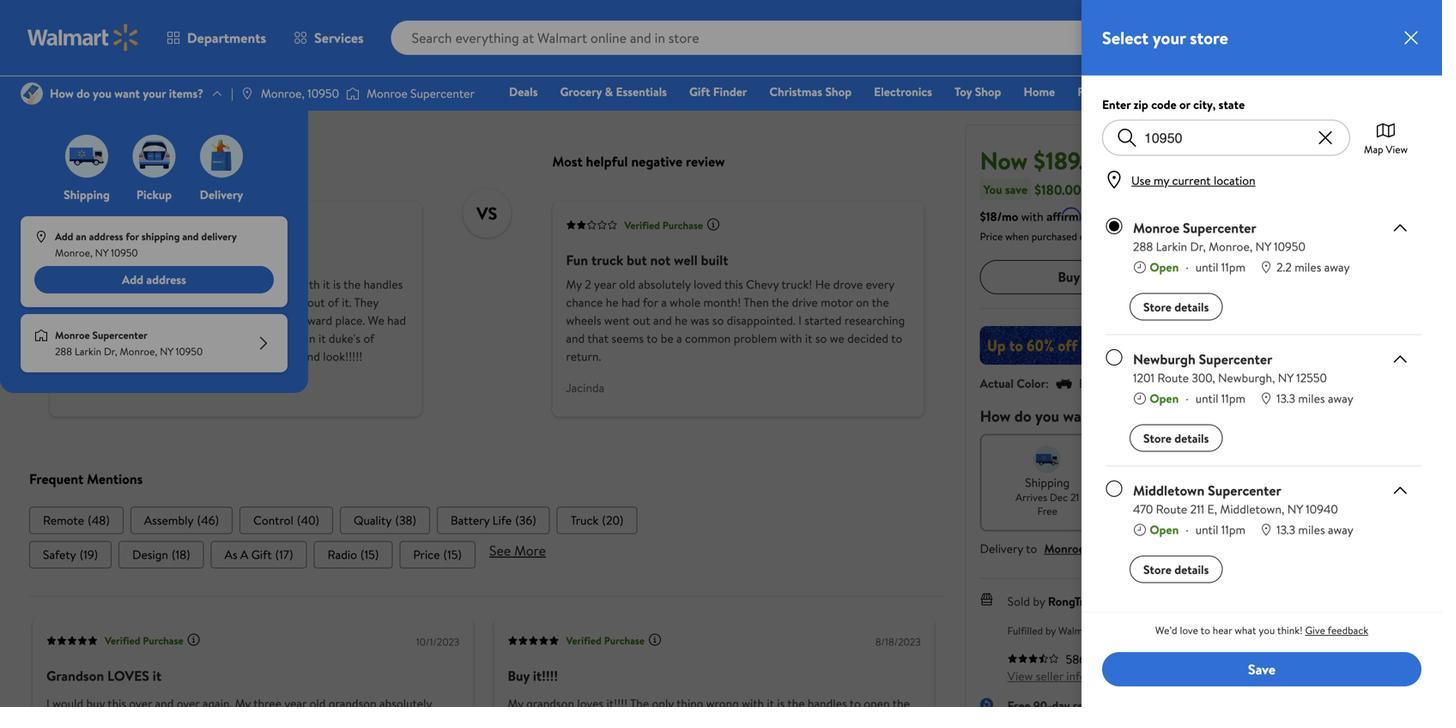 Task type: vqa. For each thing, say whether or not it's contained in the screenshot.
top "Gift Finder" link
no



Task type: locate. For each thing, give the bounding box(es) containing it.
selections
[[1347, 374, 1399, 390]]

1 vertical spatial 13.3 miles away
[[1277, 522, 1354, 538]]

one
[[102, 330, 122, 347]]

away
[[1325, 259, 1350, 276], [1328, 390, 1354, 407], [1328, 522, 1354, 538]]

want
[[114, 85, 140, 102], [1063, 406, 1096, 427]]

1 details from the top
[[1175, 299, 1209, 315]]

to down 'researching'
[[892, 330, 903, 347]]

duke's
[[329, 330, 361, 347]]

0 vertical spatial monroe
[[367, 85, 408, 102]]

chance
[[566, 294, 603, 311]]

close panel image
[[1401, 27, 1422, 48]]

13.3 miles away down 10940
[[1277, 522, 1354, 538]]

to inside button
[[1290, 268, 1303, 286]]

route inside "newburgh supercenter 1201 route 300, newburgh, ny 12550"
[[1158, 370, 1189, 386]]

with left is
[[298, 276, 320, 293]]

monroe,
[[261, 85, 305, 102], [1209, 238, 1253, 255], [55, 246, 93, 260], [120, 344, 157, 359], [1044, 540, 1088, 557]]

store details link up we'd
[[1130, 556, 1223, 584]]

miles for monroe supercenter
[[1295, 259, 1322, 276]]

2 vertical spatial store
[[1144, 561, 1172, 578]]

1 vertical spatial price
[[413, 546, 440, 563]]

fulfilled
[[1008, 624, 1043, 638]]

3 · from the top
[[1186, 522, 1189, 538]]

e,
[[1208, 501, 1218, 518]]

for inside add an address for shipping and delivery monroe, ny 10950
[[126, 229, 139, 244]]

list item containing quality
[[340, 507, 430, 534]]

0 horizontal spatial shop
[[826, 83, 852, 100]]

1 vertical spatial away
[[1328, 390, 1354, 407]]

(48)
[[88, 512, 110, 529]]

out up 'awkward'
[[307, 294, 325, 311]]

0 horizontal spatial for
[[126, 229, 139, 244]]

2 horizontal spatial buy
[[1058, 268, 1080, 286]]

it inside fun truck but not well built my 2 year old absolutely loved this chevy truck! he drove every chance he had for a whole month! then the drive motor on the wheels went out and he was so disappointed.  i started researching and that seems to be a common problem with it so we decided to return.
[[805, 330, 813, 347]]

1 horizontal spatial with
[[780, 330, 803, 347]]

month!
[[704, 294, 741, 311]]

1 horizontal spatial that
[[588, 330, 609, 347]]

1 vertical spatial pickup
[[1172, 474, 1207, 491]]

pickup
[[136, 186, 172, 203], [1172, 474, 1207, 491]]

470 route 211 e, middletown, ny 10940. element
[[1134, 501, 1354, 518]]

0 vertical spatial larkin
[[1156, 238, 1188, 255]]

in down wrong
[[274, 294, 283, 311]]

2 most from the left
[[552, 152, 583, 171]]

0 vertical spatial pickup
[[136, 186, 172, 203]]

1 horizontal spatial larkin
[[1156, 238, 1188, 255]]

 image right monroe, 10950
[[346, 85, 360, 102]]

he up went
[[606, 294, 619, 311]]

larkin inside select store option group
[[1156, 238, 1188, 255]]

verified
[[122, 218, 158, 233], [625, 218, 660, 233], [105, 634, 140, 648], [566, 634, 602, 648]]

1 horizontal spatial shop
[[975, 83, 1002, 100]]

supercenter up 288 larkin dr, monroe, ny 10950. element
[[1183, 219, 1257, 237]]

13.3 down 1201 route 300, newburgh, ny 12550. element
[[1277, 390, 1296, 407]]

to down arrives
[[1026, 540, 1038, 557]]

2 open · until 11pm from the top
[[1150, 390, 1246, 407]]

2 vertical spatial 11pm
[[1222, 522, 1246, 538]]

that down wheels
[[588, 330, 609, 347]]

list item containing safety
[[29, 541, 112, 569]]

monroe
[[367, 85, 408, 102], [1134, 219, 1180, 237], [55, 328, 90, 343]]

1 are from the left
[[106, 312, 122, 329]]

away down 10940
[[1328, 522, 1354, 538]]

away right 2.2
[[1325, 259, 1350, 276]]

3 11pm from the top
[[1222, 522, 1246, 538]]

the right is
[[344, 276, 361, 293]]

1 vertical spatial that
[[211, 348, 233, 365]]

what
[[1235, 623, 1257, 638]]

my
[[1154, 172, 1170, 189]]

0 horizontal spatial seller
[[1036, 668, 1064, 685]]

1 vertical spatial view
[[1008, 668, 1033, 685]]

view right "map"
[[1386, 142, 1408, 157]]

see left more
[[489, 541, 511, 560]]

0 vertical spatial monroe supercenter 288 larkin dr, monroe, ny 10950
[[1134, 219, 1306, 255]]

add for add an address for shipping and delivery monroe, ny 10950
[[55, 229, 73, 244]]

select
[[1103, 26, 1149, 50]]

2 horizontal spatial monroe
[[1134, 219, 1180, 237]]

until for newburgh
[[1196, 390, 1219, 407]]

1 horizontal spatial most
[[552, 152, 583, 171]]

1 helpful from the left
[[83, 152, 125, 171]]

0 horizontal spatial so
[[225, 330, 236, 347]]

design (18)
[[132, 546, 190, 563]]

route down middletown
[[1156, 501, 1188, 518]]

save button
[[1103, 653, 1422, 687]]

your for how do you want your items?
[[143, 85, 166, 102]]

2  image from the top
[[34, 329, 48, 343]]

0 vertical spatial you
[[93, 85, 112, 102]]

13.3 for newburgh supercenter
[[1277, 390, 1296, 407]]

0 horizontal spatial are
[[106, 312, 122, 329]]

None radio
[[1106, 218, 1123, 235], [1106, 349, 1123, 366], [1106, 218, 1123, 235], [1106, 349, 1123, 366]]

Walmart Site-Wide search field
[[391, 21, 1152, 55]]

my up open
[[64, 276, 79, 293]]

0 vertical spatial a
[[187, 33, 193, 50]]

grocery & essentials link
[[553, 82, 675, 101]]

want for item?
[[1063, 406, 1096, 427]]

review for most helpful positive review
[[179, 152, 218, 171]]

1 vertical spatial with
[[298, 276, 320, 293]]

2 11pm from the top
[[1222, 390, 1246, 407]]

list item right the (36)
[[557, 507, 637, 534]]

list item containing control
[[240, 507, 333, 534]]

route down newburgh
[[1158, 370, 1189, 386]]

dr,
[[1191, 238, 1206, 255], [104, 344, 117, 359]]

helpful for positive
[[83, 152, 125, 171]]

1 · from the top
[[1186, 259, 1189, 276]]

larkin left the one
[[75, 344, 101, 359]]

store details link for newburgh
[[1130, 425, 1223, 452]]

2 vertical spatial he
[[239, 330, 252, 347]]

and right see
[[185, 312, 204, 329]]

1 horizontal spatial for
[[643, 294, 659, 311]]

11pm down 470 route 211 e, middletown, ny 10940. "element" at the bottom
[[1222, 522, 1246, 538]]

3 store from the top
[[1144, 561, 1172, 578]]

· for newburgh supercenter
[[1186, 390, 1189, 407]]

None radio
[[1106, 480, 1123, 498]]

list item containing as a gift
[[211, 541, 307, 569]]

 image for monroe supercenter
[[346, 85, 360, 102]]

location
[[1214, 172, 1256, 189]]

2 horizontal spatial add
[[1262, 268, 1286, 286]]

2 open from the top
[[1150, 390, 1179, 407]]

3 store details from the top
[[1144, 561, 1209, 578]]

 image
[[34, 230, 48, 244], [34, 329, 48, 343]]

had inside buy it!!!! my grandson loves it!!!! the only thing wrong with it is the handles to open the door. my grandson can't get in and out of it. they handles are hard to see and they are insane awkward place. we had to take one of the windows off so he could get in it duke's of hazzard style! lol other than that it runs great and look!!!!!
[[387, 312, 406, 329]]

for left shipping
[[126, 229, 139, 244]]

0 vertical spatial for
[[126, 229, 139, 244]]

monroe, right the |
[[261, 85, 305, 102]]

dr, down "use my current location"
[[1191, 238, 1206, 255]]

1 vertical spatial until
[[1196, 390, 1219, 407]]

1 open from the top
[[1150, 259, 1179, 276]]

shop
[[826, 83, 852, 100], [975, 83, 1002, 100]]

delivery for delivery
[[200, 186, 243, 203]]

0 horizontal spatial handles
[[64, 312, 103, 329]]

shipping inside button
[[64, 186, 110, 203]]

want left items?
[[114, 85, 140, 102]]

3 open from the top
[[1150, 522, 1179, 538]]

list item down remote (48)
[[29, 541, 112, 569]]

list
[[29, 507, 945, 534]]

 image for add
[[34, 230, 48, 244]]

price for price when purchased online
[[980, 229, 1003, 244]]

 image inside pickup button
[[133, 135, 176, 178]]

0 vertical spatial in
[[274, 294, 283, 311]]

2 store details from the top
[[1144, 430, 1209, 447]]

for inside fun truck but not well built my 2 year old absolutely loved this chevy truck! he drove every chance he had for a whole month! then the drive motor on the wheels went out and he was so disappointed.  i started researching and that seems to be a common problem with it so we decided to return.
[[643, 294, 659, 311]]

frequent mentions
[[29, 470, 143, 489]]

1 11pm from the top
[[1222, 259, 1246, 276]]

1 horizontal spatial do
[[1015, 406, 1032, 427]]

1 horizontal spatial dr,
[[1191, 238, 1206, 255]]

list item up safety (19)
[[29, 507, 124, 534]]

0 horizontal spatial most
[[50, 152, 80, 171]]

do
[[77, 85, 90, 102], [1015, 406, 1032, 427]]

a right "be"
[[677, 330, 682, 347]]

off
[[206, 330, 222, 347]]

13.3 miles away for newburgh supercenter
[[1277, 390, 1354, 407]]

chevy
[[746, 276, 779, 293]]

to inside dialog
[[1201, 623, 1211, 638]]

add inside button
[[122, 271, 143, 288]]

1 vertical spatial details
[[1175, 430, 1209, 447]]

supercenter up 1201 route 300, newburgh, ny 12550. element
[[1199, 350, 1273, 369]]

12550
[[1297, 370, 1328, 386]]

0 vertical spatial he
[[606, 294, 619, 311]]

(46)
[[197, 512, 219, 529]]

0 horizontal spatial get
[[253, 294, 271, 311]]

1 horizontal spatial had
[[622, 294, 640, 311]]

as
[[225, 546, 238, 563]]

miles
[[1295, 259, 1322, 276], [1299, 390, 1326, 407], [1299, 522, 1326, 538]]

buy inside button
[[1058, 268, 1080, 286]]

0 vertical spatial ·
[[1186, 259, 1189, 276]]

address right an
[[89, 229, 123, 244]]

old
[[619, 276, 636, 293]]

save
[[1249, 660, 1276, 679]]

for
[[126, 229, 139, 244], [643, 294, 659, 311]]

map view
[[1365, 142, 1408, 157]]

add up door.
[[122, 271, 143, 288]]

2 store from the top
[[1144, 430, 1172, 447]]

add inside add an address for shipping and delivery monroe, ny 10950
[[55, 229, 73, 244]]

0 vertical spatial until
[[1196, 259, 1219, 276]]

· for middletown supercenter
[[1186, 522, 1189, 538]]

positive
[[129, 152, 176, 171]]

toy shop link
[[947, 82, 1009, 101]]

shipping down intent image for shipping
[[1026, 474, 1070, 491]]

by right sold
[[1033, 593, 1045, 610]]

 image down the |
[[200, 135, 243, 178]]

sold by rongtrading
[[1008, 593, 1114, 610]]

it down 'awkward'
[[319, 330, 326, 347]]

we
[[830, 330, 845, 347]]

out inside buy it!!!! my grandson loves it!!!! the only thing wrong with it is the handles to open the door. my grandson can't get in and out of it. they handles are hard to see and they are insane awkward place. we had to take one of the windows off so he could get in it duke's of hazzard style! lol other than that it runs great and look!!!!!
[[307, 294, 325, 311]]

1 vertical spatial in
[[306, 330, 316, 347]]

middletown
[[1134, 481, 1205, 500]]

give feedback button
[[1306, 623, 1369, 638]]

0 vertical spatial details
[[1175, 299, 1209, 315]]

shop for toy shop
[[975, 83, 1002, 100]]

store details link up pickup not available
[[1130, 425, 1223, 452]]

1 vertical spatial he
[[675, 312, 688, 329]]

price inside see more 'list'
[[413, 546, 440, 563]]

2 until from the top
[[1196, 390, 1219, 407]]

route inside middletown supercenter 470 route 211 e, middletown, ny 10940
[[1156, 501, 1188, 518]]

 image left the positive
[[65, 135, 108, 178]]

0 vertical spatial 2
[[1404, 19, 1409, 34]]

0 vertical spatial 13.3
[[1277, 390, 1296, 407]]

list item down quality
[[314, 541, 393, 569]]

1  image from the top
[[34, 230, 48, 244]]

1 vertical spatial 2
[[585, 276, 591, 293]]

2 vertical spatial store details
[[1144, 561, 1209, 578]]

2 horizontal spatial my
[[566, 276, 582, 293]]

2 vertical spatial your
[[1100, 406, 1130, 427]]

1 horizontal spatial monroe supercenter 288 larkin dr, monroe, ny 10950
[[1134, 219, 1306, 255]]

0 horizontal spatial want
[[114, 85, 140, 102]]

map
[[1365, 142, 1384, 157]]

2 vertical spatial ·
[[1186, 522, 1189, 538]]

 image for shipping
[[65, 135, 108, 178]]

how for how do you want your item?
[[980, 406, 1011, 427]]

with down i
[[780, 330, 803, 347]]

0 horizontal spatial how
[[50, 85, 74, 102]]

out inside fun truck but not well built my 2 year old absolutely loved this chevy truck! he drove every chance he had for a whole month! then the drive motor on the wheels went out and he was so disappointed.  i started researching and that seems to be a common problem with it so we decided to return.
[[633, 312, 651, 329]]

1 store details from the top
[[1144, 299, 1209, 315]]

seller
[[1089, 651, 1117, 668], [1036, 668, 1064, 685]]

pickup inside pickup not available
[[1172, 474, 1207, 491]]

1 horizontal spatial reviews
[[1120, 651, 1159, 668]]

0 vertical spatial grandson
[[82, 276, 130, 293]]

1 vertical spatial by
[[1046, 624, 1056, 638]]

11pm for middletown supercenter
[[1222, 522, 1246, 538]]

cards
[[1164, 83, 1194, 100]]

2 details from the top
[[1175, 430, 1209, 447]]

truck
[[571, 512, 599, 529]]

life
[[493, 512, 512, 529]]

8/18/2023
[[876, 635, 921, 649]]

ny right lol
[[160, 344, 173, 359]]

my inside fun truck but not well built my 2 year old absolutely loved this chevy truck! he drove every chance he had for a whole month! then the drive motor on the wheels went out and he was so disappointed.  i started researching and that seems to be a common problem with it so we decided to return.
[[566, 276, 582, 293]]

1 horizontal spatial in
[[306, 330, 316, 347]]

buy now button
[[980, 260, 1186, 294]]

gift inside gift finder link
[[690, 83, 711, 100]]

shipping up an
[[64, 186, 110, 203]]

0 horizontal spatial that
[[211, 348, 233, 365]]

0 vertical spatial open
[[1150, 259, 1179, 276]]

in down 'awkward'
[[306, 330, 316, 347]]

seller for 586
[[1089, 651, 1117, 668]]

1 13.3 miles away from the top
[[1277, 390, 1354, 407]]

route for middletown
[[1156, 501, 1188, 518]]

an
[[76, 229, 87, 244]]

reviews down we'd
[[1120, 651, 1159, 668]]

away down edit in the bottom right of the page
[[1328, 390, 1354, 407]]

pickup inside button
[[136, 186, 172, 203]]

1 vertical spatial had
[[387, 312, 406, 329]]

as a gift (17)
[[225, 546, 293, 563]]

review inside write a review link
[[196, 33, 230, 50]]

ny inside "newburgh supercenter 1201 route 300, newburgh, ny 12550"
[[1278, 370, 1294, 386]]

code
[[1152, 96, 1177, 113]]

 image for how do you want your items?
[[21, 82, 43, 105]]

list item containing design
[[119, 541, 204, 569]]

handles up they
[[364, 276, 403, 293]]

he
[[815, 276, 831, 293]]

had down old
[[622, 294, 640, 311]]

1 horizontal spatial how
[[980, 406, 1011, 427]]

 image down see all reviews link
[[21, 82, 43, 105]]

address
[[89, 229, 123, 244], [146, 271, 186, 288]]

1 vertical spatial delivery
[[980, 540, 1024, 557]]

list item containing truck
[[557, 507, 637, 534]]

had right we
[[387, 312, 406, 329]]

your
[[1153, 26, 1186, 50], [143, 85, 166, 102], [1100, 406, 1130, 427]]

add an address for shipping and delivery monroe, ny 10950
[[55, 229, 237, 260]]

$18/mo
[[980, 208, 1019, 225]]

want down black
[[1063, 406, 1096, 427]]

to left see
[[151, 312, 162, 329]]

truck
[[592, 251, 624, 270]]

miles for middletown supercenter
[[1299, 522, 1326, 538]]

add left an
[[55, 229, 73, 244]]

1 horizontal spatial so
[[713, 312, 724, 329]]

most helpful positive review
[[50, 152, 218, 171]]

whole
[[670, 294, 701, 311]]

clear zip code or city, state field image
[[1316, 128, 1336, 148]]

0 vertical spatial away
[[1325, 259, 1350, 276]]

 image inside delivery button
[[200, 135, 243, 178]]

grandson loves it
[[46, 667, 162, 686]]

grandson up open
[[82, 276, 130, 293]]

1 horizontal spatial address
[[146, 271, 186, 288]]

hear
[[1213, 623, 1233, 638]]

pickup not available
[[1161, 474, 1218, 505]]

monroe inside select store option group
[[1134, 219, 1180, 237]]

288 larkin dr, monroe, ny 10950. element
[[1134, 238, 1350, 255]]

3 open · until 11pm from the top
[[1150, 522, 1246, 538]]

3 until from the top
[[1196, 522, 1219, 538]]

$369.99
[[1118, 157, 1158, 173]]

see left all
[[44, 33, 63, 50]]

want for items?
[[114, 85, 140, 102]]

2 horizontal spatial a
[[677, 330, 682, 347]]

so right was on the top left
[[713, 312, 724, 329]]

3 details from the top
[[1175, 561, 1209, 578]]

open for middletown supercenter
[[1150, 522, 1179, 538]]

grandson
[[82, 276, 130, 293], [175, 294, 223, 311]]

monroe, 10950
[[261, 85, 339, 102]]

view seller information link
[[1008, 668, 1128, 685]]

see more list
[[29, 541, 945, 569]]

address inside add an address for shipping and delivery monroe, ny 10950
[[89, 229, 123, 244]]

1 horizontal spatial it!!!!
[[162, 276, 184, 293]]

route for newburgh
[[1158, 370, 1189, 386]]

edit
[[1323, 374, 1344, 390]]

love
[[1180, 623, 1199, 638]]

intent image for shipping image
[[1034, 446, 1062, 473]]

delivery for delivery to monroe, 10950
[[980, 540, 1024, 557]]

of right the one
[[125, 330, 136, 347]]

dr, right take in the top of the page
[[104, 344, 117, 359]]

13.3 down the middletown,
[[1277, 522, 1296, 538]]

1 vertical spatial monroe
[[1134, 219, 1180, 237]]

details up up to sixty percent off deals. shop now. image
[[1175, 299, 1209, 315]]

walmart image
[[27, 24, 139, 52]]

price down $18/mo
[[980, 229, 1003, 244]]

it!!!! for buy it!!!! my grandson loves it!!!! the only thing wrong with it is the handles to open the door. my grandson can't get in and out of it. they handles are hard to see and they are insane awkward place. we had to take one of the windows off so he could get in it duke's of hazzard style! lol other than that it runs great and look!!!!!
[[89, 251, 114, 270]]

battery
[[451, 512, 490, 529]]

· right item?
[[1186, 390, 1189, 407]]

the right open
[[107, 294, 124, 311]]

monroe, down an
[[55, 246, 93, 260]]

2 vertical spatial a
[[677, 330, 682, 347]]

buy for buy it!!!!
[[508, 667, 530, 686]]

list item up '(18)'
[[130, 507, 233, 534]]

2 helpful from the left
[[586, 152, 628, 171]]

you right "what"
[[1259, 623, 1275, 638]]

$18/mo with
[[980, 208, 1044, 225]]

you
[[984, 181, 1003, 198]]

up to sixty percent off deals. shop now. image
[[980, 326, 1399, 365]]

288 right legal information image
[[1134, 238, 1153, 255]]

2 vertical spatial details
[[1175, 561, 1209, 578]]

1 most from the left
[[50, 152, 80, 171]]

1 horizontal spatial price
[[980, 229, 1003, 244]]

miles down 10940
[[1299, 522, 1326, 538]]

so left we
[[816, 330, 827, 347]]

add inside button
[[1262, 268, 1286, 286]]

give
[[1306, 623, 1326, 638]]

2 (15) from the left
[[444, 546, 462, 563]]

1 vertical spatial want
[[1063, 406, 1096, 427]]

your left store
[[1153, 26, 1186, 50]]

(19)
[[80, 546, 98, 563]]

truck!
[[782, 276, 813, 293]]

are up the one
[[106, 312, 122, 329]]

ny inside add an address for shipping and delivery monroe, ny 10950
[[95, 246, 108, 260]]

 image inside shipping button
[[65, 135, 108, 178]]

gift inside gift cards link
[[1140, 83, 1161, 100]]

buy inside buy it!!!! my grandson loves it!!!! the only thing wrong with it is the handles to open the door. my grandson can't get in and out of it. they handles are hard to see and they are insane awkward place. we had to take one of the windows off so he could get in it duke's of hazzard style! lol other than that it runs great and look!!!!!
[[64, 251, 86, 270]]

 image left an
[[34, 230, 48, 244]]

great
[[271, 348, 299, 365]]

2 shop from the left
[[975, 83, 1002, 100]]

it.
[[342, 294, 352, 311]]

store details link for middletown
[[1130, 556, 1223, 584]]

0 vertical spatial out
[[307, 294, 325, 311]]

2 vertical spatial open · until 11pm
[[1150, 522, 1246, 538]]

most helpful negative review
[[552, 152, 725, 171]]

· down 288 larkin dr, monroe, ny 10950. element
[[1186, 259, 1189, 276]]

0 vertical spatial 11pm
[[1222, 259, 1246, 276]]

a
[[187, 33, 193, 50], [661, 294, 667, 311], [677, 330, 682, 347]]

2 vertical spatial monroe
[[55, 328, 90, 343]]

2 · from the top
[[1186, 390, 1189, 407]]

list item
[[29, 507, 124, 534], [130, 507, 233, 534], [240, 507, 333, 534], [340, 507, 430, 534], [437, 507, 550, 534], [557, 507, 637, 534], [29, 541, 112, 569], [119, 541, 204, 569], [211, 541, 307, 569], [314, 541, 393, 569], [400, 541, 476, 569]]

details for newburgh
[[1175, 430, 1209, 447]]

2 13.3 from the top
[[1277, 522, 1296, 538]]

disappointed.
[[727, 312, 796, 329]]

delivery inside button
[[200, 186, 243, 203]]

miles for newburgh supercenter
[[1299, 390, 1326, 407]]

quality
[[354, 512, 392, 529]]

you inside dialog
[[1259, 623, 1275, 638]]

reviews for see all reviews
[[80, 33, 119, 50]]

review right negative
[[686, 152, 725, 171]]

0 vertical spatial by
[[1033, 593, 1045, 610]]

1 13.3 from the top
[[1277, 390, 1296, 407]]

supercenter inside "newburgh supercenter 1201 route 300, newburgh, ny 12550"
[[1199, 350, 1273, 369]]

store up up to sixty percent off deals. shop now. image
[[1144, 299, 1172, 315]]

1 vertical spatial dr,
[[104, 344, 117, 359]]

electronics link
[[867, 82, 940, 101]]

store details for middletown
[[1144, 561, 1209, 578]]

open right now
[[1150, 259, 1179, 276]]

now
[[980, 144, 1028, 177]]

store details down item?
[[1144, 430, 1209, 447]]

21
[[1071, 490, 1080, 505]]

3 store details link from the top
[[1130, 556, 1223, 584]]

view inside button
[[1386, 142, 1408, 157]]

1 open · until 11pm from the top
[[1150, 259, 1246, 276]]

price
[[980, 229, 1003, 244], [413, 546, 440, 563]]

1 vertical spatial for
[[643, 294, 659, 311]]

0 vertical spatial had
[[622, 294, 640, 311]]

2 horizontal spatial gift
[[1140, 83, 1161, 100]]

0 horizontal spatial had
[[387, 312, 406, 329]]

buy for buy it!!!! my grandson loves it!!!! the only thing wrong with it is the handles to open the door. my grandson can't get in and out of it. they handles are hard to see and they are insane awkward place. we had to take one of the windows off so he could get in it duke's of hazzard style! lol other than that it runs great and look!!!!!
[[64, 251, 86, 270]]

most for most helpful negative review
[[552, 152, 583, 171]]

to left take in the top of the page
[[64, 330, 75, 347]]

open · until 11pm down 300, at the bottom right
[[1150, 390, 1246, 407]]

 image
[[21, 82, 43, 105], [346, 85, 360, 102], [240, 87, 254, 100], [65, 135, 108, 178], [133, 135, 176, 178], [200, 135, 243, 178]]

seller down '3.4249 stars out of 5, based on 586 seller reviews' element
[[1036, 668, 1064, 685]]

1 (15) from the left
[[361, 546, 379, 563]]

open down 1201
[[1150, 390, 1179, 407]]

he up 'runs'
[[239, 330, 252, 347]]

·
[[1186, 259, 1189, 276], [1186, 390, 1189, 407], [1186, 522, 1189, 538]]

how down all
[[50, 85, 74, 102]]

ny up open
[[95, 246, 108, 260]]

details down 211
[[1175, 561, 1209, 578]]

2 vertical spatial miles
[[1299, 522, 1326, 538]]

0 vertical spatial 13.3 miles away
[[1277, 390, 1354, 407]]

0 vertical spatial want
[[114, 85, 140, 102]]

list item down control
[[211, 541, 307, 569]]

shipping inside shipping arrives dec 21 free
[[1026, 474, 1070, 491]]

· for monroe supercenter
[[1186, 259, 1189, 276]]

gift for gift cards
[[1140, 83, 1161, 100]]

miles down 12550
[[1299, 390, 1326, 407]]

see inside 'list'
[[489, 541, 511, 560]]

11pm for monroe supercenter
[[1222, 259, 1246, 276]]

to right love
[[1201, 623, 1211, 638]]

store details link up up to sixty percent off deals. shop now. image
[[1130, 293, 1223, 321]]

until down e,
[[1196, 522, 1219, 538]]

details up pickup not available
[[1175, 430, 1209, 447]]

2 horizontal spatial with
[[1022, 208, 1044, 225]]

2 13.3 miles away from the top
[[1277, 522, 1354, 538]]

2 store details link from the top
[[1130, 425, 1223, 452]]

1201 route 300, newburgh, ny 12550. element
[[1134, 370, 1354, 387]]

1 shop from the left
[[826, 83, 852, 100]]

0 vertical spatial 288
[[1134, 238, 1153, 255]]

0 vertical spatial it!!!!
[[89, 251, 114, 270]]

a down "absolutely"
[[661, 294, 667, 311]]

your for how do you want your item?
[[1100, 406, 1130, 427]]

1 until from the top
[[1196, 259, 1219, 276]]

1 vertical spatial store details link
[[1130, 425, 1223, 452]]

0 horizontal spatial out
[[307, 294, 325, 311]]

state
[[1219, 96, 1245, 113]]

middletown supercenter 470 route 211 e, middletown, ny 10940
[[1134, 481, 1339, 518]]

none radio inside select store option group
[[1106, 480, 1123, 498]]

1 vertical spatial 11pm
[[1222, 390, 1246, 407]]



Task type: describe. For each thing, give the bounding box(es) containing it.
1 vertical spatial monroe supercenter 288 larkin dr, monroe, ny 10950
[[55, 328, 203, 359]]

how
[[1117, 208, 1138, 225]]

0 horizontal spatial monroe
[[55, 328, 90, 343]]

away for newburgh supercenter
[[1328, 390, 1354, 407]]

current
[[1173, 172, 1211, 189]]

reviews for 586 seller reviews
[[1120, 651, 1159, 668]]

supercenter inside middletown supercenter 470 route 211 e, middletown, ny 10940
[[1208, 481, 1282, 500]]

quality (38)
[[354, 512, 417, 529]]

1 store details link from the top
[[1130, 293, 1223, 321]]

monroe, inside select store option group
[[1209, 238, 1253, 255]]

intent image for delivery image
[[1318, 446, 1345, 473]]

list item containing battery life
[[437, 507, 550, 534]]

the right then on the top right of the page
[[772, 294, 789, 311]]

a
[[240, 546, 248, 563]]

walmart
[[1059, 624, 1096, 638]]

Search search field
[[391, 21, 1152, 55]]

288 inside select store option group
[[1134, 238, 1153, 255]]

see all reviews
[[44, 33, 119, 50]]

grocery & essentials
[[560, 83, 667, 100]]

list item containing remote
[[29, 507, 124, 534]]

1 vertical spatial larkin
[[75, 344, 101, 359]]

select your store dialog
[[1082, 0, 1443, 708]]

300,
[[1192, 370, 1216, 386]]

than
[[186, 348, 209, 365]]

learn how
[[1085, 208, 1138, 225]]

1 vertical spatial it!!!!
[[162, 276, 184, 293]]

 image for monroe, 10950
[[240, 87, 254, 100]]

1 vertical spatial a
[[661, 294, 667, 311]]

pickup for pickup not available
[[1172, 474, 1207, 491]]

0 horizontal spatial my
[[64, 276, 79, 293]]

to left open
[[64, 294, 75, 311]]

(15) for radio (15)
[[361, 546, 379, 563]]

and up 'awkward'
[[286, 294, 305, 311]]

$189.99
[[1034, 144, 1111, 177]]

2 horizontal spatial so
[[816, 330, 827, 347]]

city,
[[1194, 96, 1216, 113]]

home link
[[1016, 82, 1063, 101]]

it right loves
[[153, 667, 162, 686]]

add for add to cart
[[1262, 268, 1286, 286]]

0 horizontal spatial of
[[125, 330, 136, 347]]

open · until 11pm for middletown
[[1150, 522, 1246, 538]]

the
[[186, 276, 205, 293]]

we
[[368, 312, 385, 329]]

list item containing radio
[[314, 541, 393, 569]]

2.2
[[1277, 259, 1292, 276]]

13.3 miles away for middletown supercenter
[[1277, 522, 1354, 538]]

you for how do you want your item?
[[1036, 406, 1060, 427]]

dr, inside select store option group
[[1191, 238, 1206, 255]]

monroe, down hard
[[120, 344, 157, 359]]

hard
[[125, 312, 148, 329]]

$180.00
[[1035, 180, 1082, 199]]

control (40)
[[253, 512, 319, 529]]

monroe supercenter 288 larkin dr, monroe, ny 10950 inside select store option group
[[1134, 219, 1306, 255]]

0 horizontal spatial dr,
[[104, 344, 117, 359]]

enter zip code or city, state
[[1103, 96, 1245, 113]]

2 horizontal spatial he
[[675, 312, 688, 329]]

was
[[691, 312, 710, 329]]

1 horizontal spatial handles
[[364, 276, 403, 293]]

but
[[627, 251, 647, 270]]

(18)
[[172, 546, 190, 563]]

2 are from the left
[[233, 312, 249, 329]]

assembly (46)
[[144, 512, 219, 529]]

open
[[78, 294, 104, 311]]

seller for view
[[1036, 668, 1064, 685]]

your inside dialog
[[1153, 26, 1186, 50]]

0 horizontal spatial grandson
[[82, 276, 130, 293]]

registry
[[1217, 83, 1260, 100]]

it!!!! for buy it!!!!
[[533, 667, 558, 686]]

delivery button
[[197, 131, 246, 203]]

until for middletown
[[1196, 522, 1219, 538]]

0 horizontal spatial view
[[1008, 668, 1033, 685]]

3.4249 stars out of 5, based on 586 seller reviews element
[[1008, 654, 1059, 664]]

see all reviews link
[[29, 29, 134, 54]]

price for price (15)
[[413, 546, 440, 563]]

list item containing price
[[400, 541, 476, 569]]

the up lol
[[139, 330, 156, 347]]

11pm for newburgh supercenter
[[1222, 390, 1246, 407]]

2 horizontal spatial of
[[364, 330, 375, 347]]

1 horizontal spatial grandson
[[175, 294, 223, 311]]

0 horizontal spatial in
[[274, 294, 283, 311]]

supercenter left "deals" in the left of the page
[[411, 85, 475, 102]]

edit selections
[[1323, 374, 1399, 390]]

see for see all reviews
[[44, 33, 63, 50]]

gift for gift finder
[[690, 83, 711, 100]]

 image for monroe
[[34, 329, 48, 343]]

write a review
[[155, 33, 230, 50]]

shipping for shipping arrives dec 21 free
[[1026, 474, 1070, 491]]

most for most helpful positive review
[[50, 152, 80, 171]]

select store option group
[[1103, 204, 1422, 708]]

it left is
[[323, 276, 330, 293]]

0 vertical spatial with
[[1022, 208, 1044, 225]]

details for middletown
[[1175, 561, 1209, 578]]

store for newburgh
[[1144, 430, 1172, 447]]

fulfilled by walmart
[[1008, 624, 1096, 638]]

gift inside 'list item'
[[251, 546, 272, 563]]

open · until 11pm for newburgh
[[1150, 390, 1246, 407]]

intent image for pickup image
[[1176, 446, 1203, 473]]

away for monroe supercenter
[[1325, 259, 1350, 276]]

newburgh supercenter 1201 route 300, newburgh, ny 12550
[[1134, 350, 1328, 386]]

to left "be"
[[647, 330, 658, 347]]

cart
[[1306, 268, 1330, 286]]

&
[[605, 83, 613, 100]]

monroe, down free
[[1044, 540, 1088, 557]]

(15) for price (15)
[[444, 546, 462, 563]]

be
[[661, 330, 674, 347]]

|
[[231, 85, 233, 102]]

10950 inside select store option group
[[1274, 238, 1306, 255]]

10950 inside add an address for shipping and delivery monroe, ny 10950
[[111, 246, 138, 260]]

pickup for pickup
[[136, 186, 172, 203]]

went
[[604, 312, 630, 329]]

they
[[207, 312, 230, 329]]

add for add address
[[122, 271, 143, 288]]

you for how do you want your items?
[[93, 85, 112, 102]]

more
[[514, 541, 546, 560]]

add to cart
[[1262, 268, 1330, 286]]

remote
[[43, 512, 84, 529]]

add address button
[[34, 266, 274, 294]]

now
[[1084, 268, 1108, 286]]

1 horizontal spatial 2
[[1404, 19, 1409, 34]]

open for newburgh supercenter
[[1150, 390, 1179, 407]]

by for fulfilled
[[1046, 624, 1056, 638]]

control
[[253, 512, 294, 529]]

that inside buy it!!!! my grandson loves it!!!! the only thing wrong with it is the handles to open the door. my grandson can't get in and out of it. they handles are hard to see and they are insane awkward place. we had to take one of the windows off so he could get in it duke's of hazzard style! lol other than that it runs great and look!!!!!
[[211, 348, 233, 365]]

(36)
[[515, 512, 536, 529]]

problem
[[734, 330, 777, 347]]

(40)
[[297, 512, 319, 529]]

see
[[165, 312, 183, 329]]

rongtrading
[[1048, 593, 1114, 610]]

legal information image
[[1111, 229, 1124, 243]]

free
[[1038, 504, 1058, 518]]

place.
[[335, 312, 365, 329]]

had inside fun truck but not well built my 2 year old absolutely loved this chevy truck! he drove every chance he had for a whole month! then the drive motor on the wheels went out and he was so disappointed.  i started researching and that seems to be a common problem with it so we decided to return.
[[622, 294, 640, 311]]

store for middletown
[[1144, 561, 1172, 578]]

drove
[[834, 276, 863, 293]]

 image for pickup
[[133, 135, 176, 178]]

price when purchased online
[[980, 229, 1107, 244]]

and up "be"
[[653, 312, 672, 329]]

radio
[[328, 546, 357, 563]]

affirm image
[[1047, 207, 1082, 221]]

truck (20)
[[571, 512, 624, 529]]

monroe supercenter store details image
[[1390, 218, 1411, 238]]

10940
[[1306, 501, 1339, 518]]

think!
[[1278, 623, 1303, 638]]

and inside add an address for shipping and delivery monroe, ny 10950
[[182, 229, 199, 244]]

newburgh,
[[1218, 370, 1276, 386]]

and up return.
[[566, 330, 585, 347]]

0 horizontal spatial 288
[[55, 344, 72, 359]]

is
[[333, 276, 341, 293]]

how do you want your items?
[[50, 85, 204, 102]]

helpful for negative
[[586, 152, 628, 171]]

the right on
[[872, 294, 889, 311]]

color
[[1017, 375, 1046, 392]]

1 horizontal spatial my
[[156, 294, 172, 311]]

they
[[354, 294, 379, 311]]

1 store from the top
[[1144, 299, 1172, 315]]

fashion link
[[1070, 82, 1125, 101]]

black
[[1079, 375, 1107, 392]]

ny up add to cart
[[1256, 238, 1272, 255]]

shop for christmas shop
[[826, 83, 852, 100]]

with inside fun truck but not well built my 2 year old absolutely loved this chevy truck! he drove every chance he had for a whole month! then the drive motor on the wheels went out and he was so disappointed.  i started researching and that seems to be a common problem with it so we decided to return.
[[780, 330, 803, 347]]

shipping arrives dec 21 free
[[1016, 474, 1080, 518]]

use my current location button
[[1125, 172, 1261, 189]]

address inside button
[[146, 271, 186, 288]]

1 horizontal spatial monroe
[[367, 85, 408, 102]]

electronics
[[874, 83, 933, 100]]

gift finder
[[690, 83, 747, 100]]

with inside buy it!!!! my grandson loves it!!!! the only thing wrong with it is the handles to open the door. my grandson can't get in and out of it. they handles are hard to see and they are insane awkward place. we had to take one of the windows off so he could get in it duke's of hazzard style! lol other than that it runs great and look!!!!!
[[298, 276, 320, 293]]

review for most helpful negative review
[[686, 152, 725, 171]]

dec
[[1050, 490, 1068, 505]]

shipping for shipping
[[64, 186, 110, 203]]

buy now
[[1058, 268, 1108, 286]]

monroe, inside add an address for shipping and delivery monroe, ny 10950
[[55, 246, 93, 260]]

it left 'runs'
[[236, 348, 243, 365]]

2 inside fun truck but not well built my 2 year old absolutely loved this chevy truck! he drove every chance he had for a whole month! then the drive motor on the wheels went out and he was so disappointed.  i started researching and that seems to be a common problem with it so we decided to return.
[[585, 276, 591, 293]]

middletown supercenter store details image
[[1390, 480, 1411, 501]]

price (15)
[[413, 546, 462, 563]]

Enter zip code or city, state text field
[[1138, 121, 1316, 155]]

fashion
[[1078, 83, 1118, 100]]

zip
[[1134, 96, 1149, 113]]

13.3 for middletown supercenter
[[1277, 522, 1296, 538]]

select your store
[[1103, 26, 1229, 50]]

radio (15)
[[328, 546, 379, 563]]

insane
[[252, 312, 285, 329]]

vs
[[477, 201, 498, 225]]

1 horizontal spatial of
[[328, 294, 339, 311]]

do for how do you want your item?
[[1015, 406, 1032, 427]]

edit selections button
[[1323, 374, 1399, 390]]

list item containing assembly
[[130, 507, 233, 534]]

 image for delivery
[[200, 135, 243, 178]]

then
[[744, 294, 769, 311]]

information
[[1067, 668, 1128, 685]]

586 seller reviews
[[1066, 651, 1159, 668]]

and right great
[[301, 348, 320, 365]]

buy for buy now
[[1058, 268, 1080, 286]]

2.2 miles away
[[1277, 259, 1350, 276]]

so inside buy it!!!! my grandson loves it!!!! the only thing wrong with it is the handles to open the door. my grandson can't get in and out of it. they handles are hard to see and they are insane awkward place. we had to take one of the windows off so he could get in it duke's of hazzard style! lol other than that it runs great and look!!!!!
[[225, 330, 236, 347]]

by for sold
[[1033, 593, 1045, 610]]

open for monroe supercenter
[[1150, 259, 1179, 276]]

that inside fun truck but not well built my 2 year old absolutely loved this chevy truck! he drove every chance he had for a whole month! then the drive motor on the wheels went out and he was so disappointed.  i started researching and that seems to be a common problem with it so we decided to return.
[[588, 330, 609, 347]]

middletown,
[[1221, 501, 1285, 518]]

away for middletown supercenter
[[1328, 522, 1354, 538]]

0 horizontal spatial a
[[187, 33, 193, 50]]

see for see more
[[489, 541, 511, 560]]

tabitha
[[64, 380, 101, 397]]

newburgh
[[1134, 350, 1196, 369]]

list containing remote
[[29, 507, 945, 534]]

store details for newburgh
[[1144, 430, 1209, 447]]

he inside buy it!!!! my grandson loves it!!!! the only thing wrong with it is the handles to open the door. my grandson can't get in and out of it. they handles are hard to see and they are insane awkward place. we had to take one of the windows off so he could get in it duke's of hazzard style! lol other than that it runs great and look!!!!!
[[239, 330, 252, 347]]

ny inside middletown supercenter 470 route 211 e, middletown, ny 10940
[[1288, 501, 1303, 518]]

do for how do you want your items?
[[77, 85, 90, 102]]

how for how do you want your items?
[[50, 85, 74, 102]]

newburgh supercenter store details image
[[1390, 349, 1411, 370]]

battery life (36)
[[451, 512, 536, 529]]

1 horizontal spatial get
[[286, 330, 304, 347]]

on
[[856, 294, 869, 311]]

hazzard
[[64, 348, 102, 365]]

0 vertical spatial get
[[253, 294, 271, 311]]

we'd love to hear what you think! give feedback
[[1156, 623, 1369, 638]]

delivery to monroe, 10950
[[980, 540, 1123, 557]]

supercenter up style!
[[92, 328, 147, 343]]



